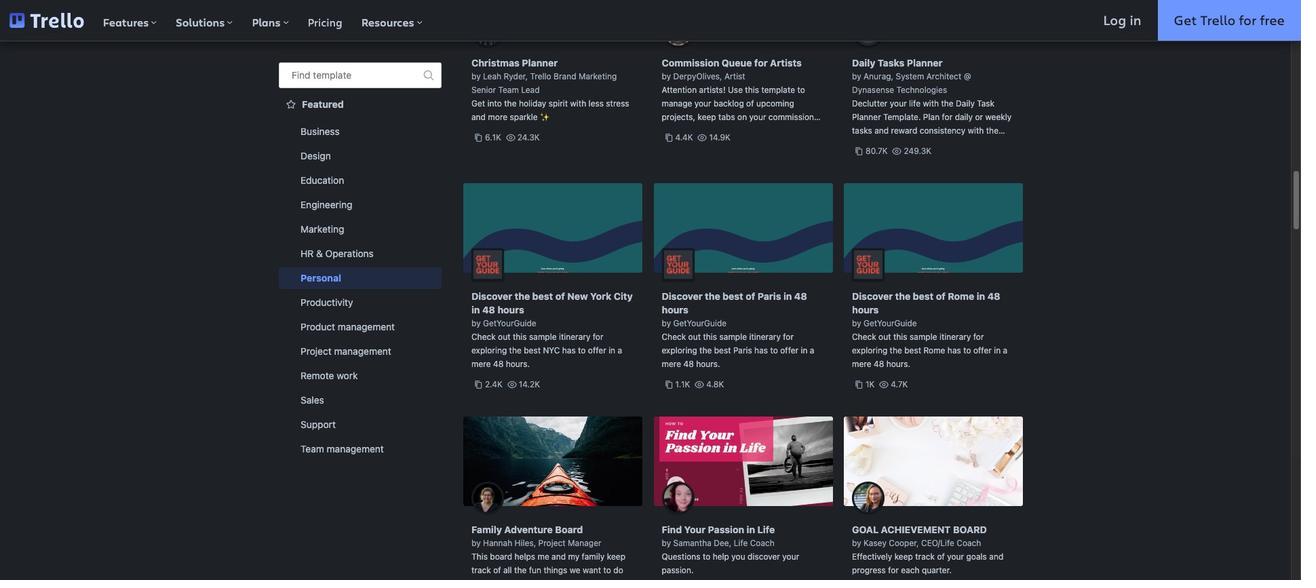 Task type: vqa. For each thing, say whether or not it's contained in the screenshot.
sample within Discover the best of Rome in 48 hours by GetYourGuide Check out this sample itinerary for exploring the best Rome has to offer in a mere 48 hours.
yes



Task type: describe. For each thing, give the bounding box(es) containing it.
marketing inside christmas planner by leah ryder, trello brand marketing senior team lead get into the holiday spirit with less stress and more sparkle ✨
[[579, 71, 617, 81]]

by inside christmas planner by leah ryder, trello brand marketing senior team lead get into the holiday spirit with less stress and more sparkle ✨
[[472, 71, 481, 81]]

hiles,
[[515, 538, 536, 548]]

with down 'or'
[[968, 126, 985, 136]]

discover the best of paris in 48 hours by getyourguide check out this sample itinerary for exploring the best paris has to offer in a mere 48 hours.
[[662, 291, 815, 369]]

to inside discover the best of  new york city in 48 hours by getyourguide check out this sample itinerary for exploring the best nyc has to offer in a mere 48 hours.
[[578, 346, 586, 356]]

this inside discover the best of rome in 48 hours by getyourguide check out this sample itinerary for exploring the best rome has to offer in a mere 48 hours.
[[894, 332, 908, 342]]

questions
[[662, 552, 701, 562]]

0 horizontal spatial project
[[301, 346, 332, 357]]

track inside family adventure board by hannah hiles, project manager this board helps me and my family keep track of all the fun things we want to do when we're not working!
[[472, 565, 491, 576]]

itinerary inside discover the best of  new york city in 48 hours by getyourguide check out this sample itinerary for exploring the best nyc has to offer in a mere 48 hours.
[[559, 332, 591, 342]]

and inside daily tasks planner by anurag, system architect @ dynasense technologies declutter your life with the daily task planner template. plan for daily or weekly tasks and reward consistency with the streak power-up.
[[875, 126, 889, 136]]

samantha
[[674, 538, 712, 548]]

discover the best of  new york city in 48 hours by getyourguide check out this sample itinerary for exploring the best nyc has to offer in a mere 48 hours.
[[472, 291, 633, 369]]

education link
[[279, 170, 442, 191]]

featured
[[302, 98, 344, 110]]

you
[[732, 552, 746, 562]]

technologies
[[897, 85, 948, 95]]

of inside goal achievement board by kasey cooper, ceo/life coach effectively keep track of your goals and progress for each quarter.
[[938, 552, 945, 562]]

engineering link
[[279, 194, 442, 216]]

board
[[954, 524, 988, 536]]

family
[[582, 552, 605, 562]]

marketing link
[[279, 219, 442, 240]]

get inside christmas planner by leah ryder, trello brand marketing senior team lead get into the holiday spirit with less stress and more sparkle ✨
[[472, 98, 485, 109]]

kasey cooper, ceo/life coach image
[[853, 482, 885, 515]]

goal
[[853, 524, 879, 536]]

this inside commission queue for artists by derpyolives, artist attention artists! use this template to manage your backlog of upcoming projects, keep tabs on your commissions, and share progress with clients.
[[746, 85, 760, 95]]

coach inside goal achievement board by kasey cooper, ceo/life coach effectively keep track of your goals and progress for each quarter.
[[957, 538, 982, 548]]

ryder,
[[504, 71, 528, 81]]

each
[[902, 565, 920, 576]]

remote work
[[301, 370, 358, 381]]

a inside discover the best of  new york city in 48 hours by getyourguide check out this sample itinerary for exploring the best nyc has to offer in a mere 48 hours.
[[618, 346, 623, 356]]

tabs
[[719, 112, 736, 122]]

of inside discover the best of rome in 48 hours by getyourguide check out this sample itinerary for exploring the best rome has to offer in a mere 48 hours.
[[937, 291, 946, 302]]

check inside discover the best of  new york city in 48 hours by getyourguide check out this sample itinerary for exploring the best nyc has to offer in a mere 48 hours.
[[472, 332, 496, 342]]

14.9k
[[710, 132, 731, 143]]

0 horizontal spatial life
[[734, 538, 748, 548]]

a for discover the best of rome in 48 hours
[[1004, 346, 1008, 356]]

by inside discover the best of rome in 48 hours by getyourguide check out this sample itinerary for exploring the best rome has to offer in a mere 48 hours.
[[853, 318, 862, 329]]

dynasense
[[853, 85, 895, 95]]

has for discover the best of paris in 48 hours
[[755, 346, 768, 356]]

christmas planner by leah ryder, trello brand marketing senior team lead get into the holiday spirit with less stress and more sparkle ✨
[[472, 57, 630, 122]]

not
[[518, 579, 530, 580]]

resources button
[[352, 0, 432, 41]]

city
[[614, 291, 633, 302]]

for inside goal achievement board by kasey cooper, ceo/life coach effectively keep track of your goals and progress for each quarter.
[[889, 565, 899, 576]]

0 horizontal spatial rome
[[924, 346, 946, 356]]

senior
[[472, 85, 496, 95]]

exploring for discover the best of rome in 48 hours
[[853, 346, 888, 356]]

exploring inside discover the best of  new york city in 48 hours by getyourguide check out this sample itinerary for exploring the best nyc has to offer in a mere 48 hours.
[[472, 346, 507, 356]]

hours inside discover the best of  new york city in 48 hours by getyourguide check out this sample itinerary for exploring the best nyc has to offer in a mere 48 hours.
[[498, 304, 525, 316]]

and inside commission queue for artists by derpyolives, artist attention artists! use this template to manage your backlog of upcoming projects, keep tabs on your commissions, and share progress with clients.
[[662, 126, 676, 136]]

discover
[[748, 552, 781, 562]]

offer for discover the best of rome in 48 hours
[[974, 346, 992, 356]]

discover the best of rome in 48 hours by getyourguide check out this sample itinerary for exploring the best rome has to offer in a mere 48 hours.
[[853, 291, 1008, 369]]

project management
[[301, 346, 392, 357]]

business
[[301, 126, 340, 137]]

do
[[614, 565, 624, 576]]

management for project management
[[334, 346, 392, 357]]

solutions button
[[167, 0, 243, 41]]

sample for discover the best of rome in 48 hours
[[910, 332, 938, 342]]

trello inside "link"
[[1201, 11, 1236, 29]]

features button
[[93, 0, 167, 41]]

management for team management
[[327, 443, 384, 455]]

out inside discover the best of  new york city in 48 hours by getyourguide check out this sample itinerary for exploring the best nyc has to offer in a mere 48 hours.
[[498, 332, 511, 342]]

hours. for discover the best of paris in 48 hours
[[697, 359, 721, 369]]

when
[[472, 579, 492, 580]]

things
[[544, 565, 568, 576]]

get inside "link"
[[1175, 11, 1198, 29]]

your down the artists!
[[695, 98, 712, 109]]

check for discover the best of rome in 48 hours
[[853, 332, 877, 342]]

0 vertical spatial rome
[[948, 291, 975, 302]]

get trello for free
[[1175, 11, 1286, 29]]

achievement
[[882, 524, 951, 536]]

anurag,
[[864, 71, 894, 81]]

coach inside "find your passion in life by samantha dee, life coach questions to help you discover your passion."
[[751, 538, 775, 548]]

to inside discover the best of rome in 48 hours by getyourguide check out this sample itinerary for exploring the best rome has to offer in a mere 48 hours.
[[964, 346, 972, 356]]

team management
[[301, 443, 384, 455]]

system
[[896, 71, 925, 81]]

streak
[[853, 139, 876, 149]]

discover for discover the best of rome in 48 hours
[[853, 291, 893, 302]]

hr
[[301, 248, 314, 259]]

1 horizontal spatial paris
[[758, 291, 782, 302]]

14.2k
[[519, 379, 540, 390]]

the inside christmas planner by leah ryder, trello brand marketing senior team lead get into the holiday spirit with less stress and more sparkle ✨
[[505, 98, 517, 109]]

in inside "find your passion in life by samantha dee, life coach questions to help you discover your passion."
[[747, 524, 756, 536]]

helps
[[515, 552, 536, 562]]

1 vertical spatial paris
[[734, 346, 753, 356]]

support
[[301, 419, 336, 430]]

1k
[[866, 379, 875, 390]]

sample inside discover the best of  new york city in 48 hours by getyourguide check out this sample itinerary for exploring the best nyc has to offer in a mere 48 hours.
[[529, 332, 557, 342]]

for inside discover the best of rome in 48 hours by getyourguide check out this sample itinerary for exploring the best rome has to offer in a mere 48 hours.
[[974, 332, 985, 342]]

pricing link
[[298, 0, 352, 41]]

more
[[488, 112, 508, 122]]

adventure
[[505, 524, 553, 536]]

manager
[[568, 538, 602, 548]]

hours. inside discover the best of  new york city in 48 hours by getyourguide check out this sample itinerary for exploring the best nyc has to offer in a mere 48 hours.
[[506, 359, 530, 369]]

and inside goal achievement board by kasey cooper, ceo/life coach effectively keep track of your goals and progress for each quarter.
[[990, 552, 1004, 562]]

holiday
[[519, 98, 547, 109]]

by inside family adventure board by hannah hiles, project manager this board helps me and my family keep track of all the fun things we want to do when we're not working!
[[472, 538, 481, 548]]

of inside discover the best of  new york city in 48 hours by getyourguide check out this sample itinerary for exploring the best nyc has to offer in a mere 48 hours.
[[556, 291, 565, 302]]

progress inside commission queue for artists by derpyolives, artist attention artists! use this template to manage your backlog of upcoming projects, keep tabs on your commissions, and share progress with clients.
[[702, 126, 736, 136]]

planner inside christmas planner by leah ryder, trello brand marketing senior team lead get into the holiday spirit with less stress and more sparkle ✨
[[522, 57, 558, 69]]

for inside discover the best of  new york city in 48 hours by getyourguide check out this sample itinerary for exploring the best nyc has to offer in a mere 48 hours.
[[593, 332, 604, 342]]

getyourguide image for discover the best of paris in 48 hours
[[662, 248, 695, 281]]

getyourguide image for discover the best of rome in 48 hours
[[853, 248, 885, 281]]

out for discover the best of rome in 48 hours
[[879, 332, 892, 342]]

track inside goal achievement board by kasey cooper, ceo/life coach effectively keep track of your goals and progress for each quarter.
[[916, 552, 935, 562]]

tasks
[[878, 57, 905, 69]]

passion
[[708, 524, 745, 536]]

product
[[301, 321, 335, 333]]

commission
[[662, 57, 720, 69]]

productivity
[[301, 297, 353, 308]]

features
[[103, 15, 149, 30]]

work
[[337, 370, 358, 381]]

productivity link
[[279, 292, 442, 314]]

brand
[[554, 71, 577, 81]]

offer inside discover the best of  new york city in 48 hours by getyourguide check out this sample itinerary for exploring the best nyc has to offer in a mere 48 hours.
[[588, 346, 607, 356]]

0 vertical spatial life
[[758, 524, 775, 536]]

family adventure board by hannah hiles, project manager this board helps me and my family keep track of all the fun things we want to do when we're not working!
[[472, 524, 626, 580]]

engineering
[[301, 199, 353, 210]]

find your passion in life by samantha dee, life coach questions to help you discover your passion.
[[662, 524, 800, 576]]

hr & operations link
[[279, 243, 442, 265]]

york
[[591, 291, 612, 302]]

by inside commission queue for artists by derpyolives, artist attention artists! use this template to manage your backlog of upcoming projects, keep tabs on your commissions, and share progress with clients.
[[662, 71, 671, 81]]

log in
[[1104, 11, 1142, 29]]

this inside discover the best of paris in 48 hours by getyourguide check out this sample itinerary for exploring the best paris has to offer in a mere 48 hours.
[[704, 332, 718, 342]]

keep inside family adventure board by hannah hiles, project manager this board helps me and my family keep track of all the fun things we want to do when we're not working!
[[607, 552, 626, 562]]

✨
[[540, 112, 551, 122]]

6.1k
[[485, 132, 502, 143]]

on
[[738, 112, 747, 122]]

queue
[[722, 57, 752, 69]]

&
[[316, 248, 323, 259]]

log in link
[[1088, 0, 1158, 41]]

getyourguide inside discover the best of  new york city in 48 hours by getyourguide check out this sample itinerary for exploring the best nyc has to offer in a mere 48 hours.
[[483, 318, 537, 329]]

getyourguide for discover the best of paris in 48 hours
[[674, 318, 727, 329]]

to inside commission queue for artists by derpyolives, artist attention artists! use this template to manage your backlog of upcoming projects, keep tabs on your commissions, and share progress with clients.
[[798, 85, 806, 95]]

getyourguide image for discover the best of  new york city in 48 hours
[[472, 248, 504, 281]]

attention
[[662, 85, 697, 95]]

1.1k
[[676, 379, 691, 390]]

your inside "find your passion in life by samantha dee, life coach questions to help you discover your passion."
[[783, 552, 800, 562]]

lead
[[521, 85, 540, 95]]

4.8k
[[707, 379, 725, 390]]

marketing inside marketing link
[[301, 223, 344, 235]]

upcoming
[[757, 98, 795, 109]]

template inside commission queue for artists by derpyolives, artist attention artists! use this template to manage your backlog of upcoming projects, keep tabs on your commissions, and share progress with clients.
[[762, 85, 796, 95]]

Find template field
[[279, 62, 442, 88]]

use
[[728, 85, 743, 95]]

mere for discover the best of rome in 48 hours
[[853, 359, 872, 369]]

log
[[1104, 11, 1127, 29]]

my
[[568, 552, 580, 562]]

4.4k
[[676, 132, 694, 143]]

this inside discover the best of  new york city in 48 hours by getyourguide check out this sample itinerary for exploring the best nyc has to offer in a mere 48 hours.
[[513, 332, 527, 342]]



Task type: locate. For each thing, give the bounding box(es) containing it.
2 horizontal spatial a
[[1004, 346, 1008, 356]]

getyourguide for discover the best of rome in 48 hours
[[864, 318, 918, 329]]

stress
[[606, 98, 630, 109]]

getyourguide
[[483, 318, 537, 329], [674, 318, 727, 329], [864, 318, 918, 329]]

for inside commission queue for artists by derpyolives, artist attention artists! use this template to manage your backlog of upcoming projects, keep tabs on your commissions, and share progress with clients.
[[755, 57, 768, 69]]

daily up the "anurag,"
[[853, 57, 876, 69]]

education
[[301, 174, 344, 186]]

of inside discover the best of paris in 48 hours by getyourguide check out this sample itinerary for exploring the best paris has to offer in a mere 48 hours.
[[746, 291, 756, 302]]

itinerary for discover the best of paris in 48 hours
[[750, 332, 781, 342]]

1 coach from the left
[[751, 538, 775, 548]]

by inside daily tasks planner by anurag, system architect @ dynasense technologies declutter your life with the daily task planner template. plan for daily or weekly tasks and reward consistency with the streak power-up.
[[853, 71, 862, 81]]

1 vertical spatial life
[[734, 538, 748, 548]]

2 horizontal spatial itinerary
[[940, 332, 972, 342]]

keep left the tabs
[[698, 112, 717, 122]]

a inside discover the best of paris in 48 hours by getyourguide check out this sample itinerary for exploring the best paris has to offer in a mere 48 hours.
[[810, 346, 815, 356]]

trello left free
[[1201, 11, 1236, 29]]

daily up daily
[[956, 98, 975, 109]]

keep inside commission queue for artists by derpyolives, artist attention artists! use this template to manage your backlog of upcoming projects, keep tabs on your commissions, and share progress with clients.
[[698, 112, 717, 122]]

or
[[976, 112, 984, 122]]

1 offer from the left
[[588, 346, 607, 356]]

personal link
[[279, 267, 442, 289]]

hours. up 14.2k
[[506, 359, 530, 369]]

and
[[472, 112, 486, 122], [662, 126, 676, 136], [875, 126, 889, 136], [552, 552, 566, 562], [990, 552, 1004, 562]]

derpyolives, artist image
[[662, 15, 825, 48]]

itinerary inside discover the best of rome in 48 hours by getyourguide check out this sample itinerary for exploring the best rome has to offer in a mere 48 hours.
[[940, 332, 972, 342]]

0 horizontal spatial template
[[313, 69, 352, 81]]

and inside christmas planner by leah ryder, trello brand marketing senior team lead get into the holiday spirit with less stress and more sparkle ✨
[[472, 112, 486, 122]]

1 horizontal spatial out
[[689, 332, 701, 342]]

effectively
[[853, 552, 893, 562]]

1 out from the left
[[498, 332, 511, 342]]

1 exploring from the left
[[472, 346, 507, 356]]

life
[[910, 98, 921, 109]]

1 horizontal spatial check
[[662, 332, 686, 342]]

0 vertical spatial daily
[[853, 57, 876, 69]]

exploring for discover the best of paris in 48 hours
[[662, 346, 698, 356]]

1 has from the left
[[563, 346, 576, 356]]

3 getyourguide image from the left
[[853, 248, 885, 281]]

getyourguide up 4.8k
[[674, 318, 727, 329]]

0 horizontal spatial coach
[[751, 538, 775, 548]]

3 mere from the left
[[853, 359, 872, 369]]

find inside "find your passion in life by samantha dee, life coach questions to help you discover your passion."
[[662, 524, 682, 536]]

0 vertical spatial progress
[[702, 126, 736, 136]]

planner up ryder,
[[522, 57, 558, 69]]

by inside goal achievement board by kasey cooper, ceo/life coach effectively keep track of your goals and progress for each quarter.
[[853, 538, 862, 548]]

itinerary inside discover the best of paris in 48 hours by getyourguide check out this sample itinerary for exploring the best paris has to offer in a mere 48 hours.
[[750, 332, 781, 342]]

artists!
[[700, 85, 726, 95]]

template up upcoming
[[762, 85, 796, 95]]

2 horizontal spatial keep
[[895, 552, 914, 562]]

mere up 1.1k
[[662, 359, 682, 369]]

2 offer from the left
[[781, 346, 799, 356]]

1 horizontal spatial progress
[[853, 565, 886, 576]]

your right 'on'
[[750, 112, 767, 122]]

2 has from the left
[[755, 346, 768, 356]]

1 horizontal spatial has
[[755, 346, 768, 356]]

project
[[301, 346, 332, 357], [539, 538, 566, 548]]

hr & operations
[[301, 248, 374, 259]]

plans button
[[243, 0, 298, 41]]

your right discover
[[783, 552, 800, 562]]

0 horizontal spatial keep
[[607, 552, 626, 562]]

1 hours from the left
[[498, 304, 525, 316]]

offer inside discover the best of paris in 48 hours by getyourguide check out this sample itinerary for exploring the best paris has to offer in a mere 48 hours.
[[781, 346, 799, 356]]

the
[[505, 98, 517, 109], [942, 98, 954, 109], [987, 126, 999, 136], [515, 291, 530, 302], [705, 291, 721, 302], [896, 291, 911, 302], [509, 346, 522, 356], [700, 346, 712, 356], [890, 346, 903, 356], [515, 565, 527, 576]]

24.3k
[[518, 132, 540, 143]]

hours inside discover the best of rome in 48 hours by getyourguide check out this sample itinerary for exploring the best rome has to offer in a mere 48 hours.
[[853, 304, 879, 316]]

has inside discover the best of  new york city in 48 hours by getyourguide check out this sample itinerary for exploring the best nyc has to offer in a mere 48 hours.
[[563, 346, 576, 356]]

0 horizontal spatial check
[[472, 332, 496, 342]]

hours
[[498, 304, 525, 316], [662, 304, 689, 316], [853, 304, 879, 316]]

get down senior
[[472, 98, 485, 109]]

2 discover from the left
[[662, 291, 703, 302]]

48
[[795, 291, 808, 302], [988, 291, 1001, 302], [483, 304, 496, 316], [493, 359, 504, 369], [684, 359, 694, 369], [874, 359, 885, 369]]

1 horizontal spatial coach
[[957, 538, 982, 548]]

exploring up 1k
[[853, 346, 888, 356]]

0 vertical spatial project
[[301, 346, 332, 357]]

offer inside discover the best of rome in 48 hours by getyourguide check out this sample itinerary for exploring the best rome has to offer in a mere 48 hours.
[[974, 346, 992, 356]]

trello inside christmas planner by leah ryder, trello brand marketing senior team lead get into the holiday spirit with less stress and more sparkle ✨
[[531, 71, 552, 81]]

1 vertical spatial template
[[762, 85, 796, 95]]

0 horizontal spatial discover
[[472, 291, 513, 302]]

management
[[338, 321, 395, 333], [334, 346, 392, 357], [327, 443, 384, 455]]

3 has from the left
[[948, 346, 962, 356]]

2 horizontal spatial has
[[948, 346, 962, 356]]

1 horizontal spatial planner
[[853, 112, 882, 122]]

we
[[570, 565, 581, 576]]

planner down declutter
[[853, 112, 882, 122]]

declutter
[[853, 98, 888, 109]]

3 check from the left
[[853, 332, 877, 342]]

0 vertical spatial trello
[[1201, 11, 1236, 29]]

plan
[[924, 112, 940, 122]]

mere for discover the best of paris in 48 hours
[[662, 359, 682, 369]]

with inside christmas planner by leah ryder, trello brand marketing senior team lead get into the holiday spirit with less stress and more sparkle ✨
[[571, 98, 587, 109]]

has inside discover the best of rome in 48 hours by getyourguide check out this sample itinerary for exploring the best rome has to offer in a mere 48 hours.
[[948, 346, 962, 356]]

management inside project management link
[[334, 346, 392, 357]]

2 horizontal spatial offer
[[974, 346, 992, 356]]

getyourguide inside discover the best of paris in 48 hours by getyourguide check out this sample itinerary for exploring the best paris has to offer in a mere 48 hours.
[[674, 318, 727, 329]]

2 itinerary from the left
[[750, 332, 781, 342]]

0 horizontal spatial getyourguide image
[[472, 248, 504, 281]]

0 horizontal spatial get
[[472, 98, 485, 109]]

by inside discover the best of paris in 48 hours by getyourguide check out this sample itinerary for exploring the best paris has to offer in a mere 48 hours.
[[662, 318, 671, 329]]

template
[[313, 69, 352, 81], [762, 85, 796, 95]]

1 sample from the left
[[529, 332, 557, 342]]

1 hours. from the left
[[506, 359, 530, 369]]

with up "plan"
[[923, 98, 940, 109]]

@
[[964, 71, 972, 81]]

with down 'on'
[[738, 126, 754, 136]]

has for discover the best of rome in 48 hours
[[948, 346, 962, 356]]

2 getyourguide image from the left
[[662, 248, 695, 281]]

goals
[[967, 552, 988, 562]]

trello image
[[10, 13, 84, 28], [10, 13, 84, 28]]

check up 1.1k
[[662, 332, 686, 342]]

exploring inside discover the best of rome in 48 hours by getyourguide check out this sample itinerary for exploring the best rome has to offer in a mere 48 hours.
[[853, 346, 888, 356]]

1 itinerary from the left
[[559, 332, 591, 342]]

1 vertical spatial trello
[[531, 71, 552, 81]]

2 horizontal spatial hours.
[[887, 359, 911, 369]]

find for find your passion in life by samantha dee, life coach questions to help you discover your passion.
[[662, 524, 682, 536]]

2 exploring from the left
[[662, 346, 698, 356]]

offer for discover the best of paris in 48 hours
[[781, 346, 799, 356]]

3 out from the left
[[879, 332, 892, 342]]

daily
[[853, 57, 876, 69], [956, 98, 975, 109]]

life up discover
[[758, 524, 775, 536]]

1 horizontal spatial rome
[[948, 291, 975, 302]]

out inside discover the best of paris in 48 hours by getyourguide check out this sample itinerary for exploring the best paris has to offer in a mere 48 hours.
[[689, 332, 701, 342]]

hours. up 4.8k
[[697, 359, 721, 369]]

0 horizontal spatial track
[[472, 565, 491, 576]]

1 horizontal spatial mere
[[662, 359, 682, 369]]

marketing up "less"
[[579, 71, 617, 81]]

exploring inside discover the best of paris in 48 hours by getyourguide check out this sample itinerary for exploring the best paris has to offer in a mere 48 hours.
[[662, 346, 698, 356]]

2 horizontal spatial check
[[853, 332, 877, 342]]

and right goals
[[990, 552, 1004, 562]]

1 horizontal spatial daily
[[956, 98, 975, 109]]

for inside "link"
[[1240, 11, 1257, 29]]

management inside team management link
[[327, 443, 384, 455]]

life up the you
[[734, 538, 748, 548]]

leah ryder, trello brand marketing senior team lead image
[[472, 15, 635, 48]]

1 vertical spatial progress
[[853, 565, 886, 576]]

getyourguide inside discover the best of rome in 48 hours by getyourguide check out this sample itinerary for exploring the best rome has to offer in a mere 48 hours.
[[864, 318, 918, 329]]

0 vertical spatial template
[[313, 69, 352, 81]]

2 horizontal spatial hours
[[853, 304, 879, 316]]

hannah hiles, project manager image
[[472, 482, 504, 515]]

dee,
[[714, 538, 732, 548]]

cooper,
[[889, 538, 920, 548]]

passion.
[[662, 565, 694, 576]]

team
[[499, 85, 519, 95], [301, 443, 324, 455]]

1 vertical spatial get
[[472, 98, 485, 109]]

your inside goal achievement board by kasey cooper, ceo/life coach effectively keep track of your goals and progress for each quarter.
[[948, 552, 965, 562]]

support link
[[279, 414, 442, 436]]

hours. for discover the best of rome in 48 hours
[[887, 359, 911, 369]]

consistency
[[920, 126, 966, 136]]

progress
[[702, 126, 736, 136], [853, 565, 886, 576]]

discover for discover the best of  new york city in 48 hours
[[472, 291, 513, 302]]

with
[[571, 98, 587, 109], [923, 98, 940, 109], [738, 126, 754, 136], [968, 126, 985, 136]]

progress inside goal achievement board by kasey cooper, ceo/life coach effectively keep track of your goals and progress for each quarter.
[[853, 565, 886, 576]]

template up featured
[[313, 69, 352, 81]]

goal achievement board by kasey cooper, ceo/life coach effectively keep track of your goals and progress for each quarter.
[[853, 524, 1004, 576]]

management down productivity link
[[338, 321, 395, 333]]

2 horizontal spatial getyourguide image
[[853, 248, 885, 281]]

2 hours. from the left
[[697, 359, 721, 369]]

for inside discover the best of paris in 48 hours by getyourguide check out this sample itinerary for exploring the best paris has to offer in a mere 48 hours.
[[784, 332, 794, 342]]

artist
[[725, 71, 746, 81]]

2 horizontal spatial out
[[879, 332, 892, 342]]

your left goals
[[948, 552, 965, 562]]

board
[[556, 524, 583, 536]]

keep
[[698, 112, 717, 122], [607, 552, 626, 562], [895, 552, 914, 562]]

the inside family adventure board by hannah hiles, project manager this board helps me and my family keep track of all the fun things we want to do when we're not working!
[[515, 565, 527, 576]]

3 exploring from the left
[[853, 346, 888, 356]]

0 vertical spatial track
[[916, 552, 935, 562]]

2 mere from the left
[[662, 359, 682, 369]]

project inside family adventure board by hannah hiles, project manager this board helps me and my family keep track of all the fun things we want to do when we're not working!
[[539, 538, 566, 548]]

1 discover from the left
[[472, 291, 513, 302]]

1 vertical spatial daily
[[956, 98, 975, 109]]

template inside field
[[313, 69, 352, 81]]

exploring up 1.1k
[[662, 346, 698, 356]]

coach up discover
[[751, 538, 775, 548]]

0 horizontal spatial mere
[[472, 359, 491, 369]]

2 horizontal spatial mere
[[853, 359, 872, 369]]

and down 'projects,'
[[662, 126, 676, 136]]

3 a from the left
[[1004, 346, 1008, 356]]

and inside family adventure board by hannah hiles, project manager this board helps me and my family keep track of all the fun things we want to do when we're not working!
[[552, 552, 566, 562]]

check up 2.4k
[[472, 332, 496, 342]]

management inside product management link
[[338, 321, 395, 333]]

3 getyourguide from the left
[[864, 318, 918, 329]]

keep up do
[[607, 552, 626, 562]]

discover for discover the best of paris in 48 hours
[[662, 291, 703, 302]]

with inside commission queue for artists by derpyolives, artist attention artists! use this template to manage your backlog of upcoming projects, keep tabs on your commissions, and share progress with clients.
[[738, 126, 754, 136]]

personal
[[301, 272, 342, 284]]

3 hours. from the left
[[887, 359, 911, 369]]

1 horizontal spatial getyourguide
[[674, 318, 727, 329]]

0 horizontal spatial find
[[292, 69, 311, 81]]

0 horizontal spatial offer
[[588, 346, 607, 356]]

discover inside discover the best of paris in 48 hours by getyourguide check out this sample itinerary for exploring the best paris has to offer in a mere 48 hours.
[[662, 291, 703, 302]]

featured link
[[279, 94, 442, 115]]

hours. inside discover the best of paris in 48 hours by getyourguide check out this sample itinerary for exploring the best paris has to offer in a mere 48 hours.
[[697, 359, 721, 369]]

daily tasks planner by anurag, system architect @ dynasense technologies declutter your life with the daily task planner template. plan for daily or weekly tasks and reward consistency with the streak power-up.
[[853, 57, 1012, 149]]

planner up "system"
[[907, 57, 943, 69]]

check inside discover the best of paris in 48 hours by getyourguide check out this sample itinerary for exploring the best paris has to offer in a mere 48 hours.
[[662, 332, 686, 342]]

1 vertical spatial track
[[472, 565, 491, 576]]

0 vertical spatial management
[[338, 321, 395, 333]]

keep down cooper,
[[895, 552, 914, 562]]

1 check from the left
[[472, 332, 496, 342]]

want
[[583, 565, 602, 576]]

getyourguide image
[[472, 248, 504, 281], [662, 248, 695, 281], [853, 248, 885, 281]]

0 horizontal spatial daily
[[853, 57, 876, 69]]

1 mere from the left
[[472, 359, 491, 369]]

product management
[[301, 321, 395, 333]]

clients.
[[757, 126, 784, 136]]

mere up 2.4k
[[472, 359, 491, 369]]

of inside family adventure board by hannah hiles, project manager this board helps me and my family keep track of all the fun things we want to do when we're not working!
[[494, 565, 501, 576]]

discover inside discover the best of  new york city in 48 hours by getyourguide check out this sample itinerary for exploring the best nyc has to offer in a mere 48 hours.
[[472, 291, 513, 302]]

hours. inside discover the best of rome in 48 hours by getyourguide check out this sample itinerary for exploring the best rome has to offer in a mere 48 hours.
[[887, 359, 911, 369]]

1 horizontal spatial a
[[810, 346, 815, 356]]

1 a from the left
[[618, 346, 623, 356]]

keep inside goal achievement board by kasey cooper, ceo/life coach effectively keep track of your goals and progress for each quarter.
[[895, 552, 914, 562]]

your
[[695, 98, 712, 109], [890, 98, 907, 109], [750, 112, 767, 122], [783, 552, 800, 562], [948, 552, 965, 562]]

1 horizontal spatial life
[[758, 524, 775, 536]]

progress down the tabs
[[702, 126, 736, 136]]

2 horizontal spatial sample
[[910, 332, 938, 342]]

0 horizontal spatial paris
[[734, 346, 753, 356]]

artists
[[771, 57, 802, 69]]

getyourguide up 2.4k
[[483, 318, 537, 329]]

team down the support
[[301, 443, 324, 455]]

get right log in
[[1175, 11, 1198, 29]]

coach down board
[[957, 538, 982, 548]]

1 horizontal spatial get
[[1175, 11, 1198, 29]]

0 horizontal spatial trello
[[531, 71, 552, 81]]

1 vertical spatial find
[[662, 524, 682, 536]]

sparkle
[[510, 112, 538, 122]]

0 horizontal spatial sample
[[529, 332, 557, 342]]

out up 1.1k
[[689, 332, 701, 342]]

1 getyourguide from the left
[[483, 318, 537, 329]]

commissions,
[[769, 112, 821, 122]]

check up 1k
[[853, 332, 877, 342]]

0 horizontal spatial getyourguide
[[483, 318, 537, 329]]

resources
[[362, 15, 414, 30]]

commission queue for artists by derpyolives, artist attention artists! use this template to manage your backlog of upcoming projects, keep tabs on your commissions, and share progress with clients.
[[662, 57, 821, 136]]

mere inside discover the best of rome in 48 hours by getyourguide check out this sample itinerary for exploring the best rome has to offer in a mere 48 hours.
[[853, 359, 872, 369]]

mere inside discover the best of paris in 48 hours by getyourguide check out this sample itinerary for exploring the best paris has to offer in a mere 48 hours.
[[662, 359, 682, 369]]

hours for discover the best of paris in 48 hours
[[662, 304, 689, 316]]

2 a from the left
[[810, 346, 815, 356]]

3 discover from the left
[[853, 291, 893, 302]]

progress down effectively
[[853, 565, 886, 576]]

template.
[[884, 112, 921, 122]]

anurag, system architect @ dynasense technologies image
[[853, 15, 1015, 48]]

1 horizontal spatial template
[[762, 85, 796, 95]]

1 horizontal spatial marketing
[[579, 71, 617, 81]]

2 horizontal spatial discover
[[853, 291, 893, 302]]

0 vertical spatial get
[[1175, 11, 1198, 29]]

your up template.
[[890, 98, 907, 109]]

to inside discover the best of paris in 48 hours by getyourguide check out this sample itinerary for exploring the best paris has to offer in a mere 48 hours.
[[771, 346, 778, 356]]

hours for discover the best of rome in 48 hours
[[853, 304, 879, 316]]

hours. up 4.7k
[[887, 359, 911, 369]]

249.3k
[[904, 146, 932, 156]]

check inside discover the best of rome in 48 hours by getyourguide check out this sample itinerary for exploring the best rome has to offer in a mere 48 hours.
[[853, 332, 877, 342]]

to inside family adventure board by hannah hiles, project manager this board helps me and my family keep track of all the fun things we want to do when we're not working!
[[604, 565, 612, 576]]

2 out from the left
[[689, 332, 701, 342]]

0 horizontal spatial marketing
[[301, 223, 344, 235]]

2 hours from the left
[[662, 304, 689, 316]]

0 horizontal spatial exploring
[[472, 346, 507, 356]]

and left more
[[472, 112, 486, 122]]

1 vertical spatial management
[[334, 346, 392, 357]]

1 horizontal spatial trello
[[1201, 11, 1236, 29]]

into
[[488, 98, 502, 109]]

offer
[[588, 346, 607, 356], [781, 346, 799, 356], [974, 346, 992, 356]]

with left "less"
[[571, 98, 587, 109]]

operations
[[326, 248, 374, 259]]

out up 4.7k
[[879, 332, 892, 342]]

2 horizontal spatial exploring
[[853, 346, 888, 356]]

up.
[[906, 139, 918, 149]]

samantha dee, life coach image
[[662, 482, 695, 515]]

2 check from the left
[[662, 332, 686, 342]]

1 horizontal spatial offer
[[781, 346, 799, 356]]

leah
[[483, 71, 502, 81]]

project up me
[[539, 538, 566, 548]]

0 horizontal spatial out
[[498, 332, 511, 342]]

a for discover the best of paris in 48 hours
[[810, 346, 815, 356]]

less
[[589, 98, 604, 109]]

1 horizontal spatial team
[[499, 85, 519, 95]]

help
[[713, 552, 730, 562]]

getyourguide up 4.7k
[[864, 318, 918, 329]]

out for discover the best of paris in 48 hours
[[689, 332, 701, 342]]

1 horizontal spatial keep
[[698, 112, 717, 122]]

hannah
[[483, 538, 513, 548]]

3 offer from the left
[[974, 346, 992, 356]]

find for find template
[[292, 69, 311, 81]]

sample for discover the best of paris in 48 hours
[[720, 332, 747, 342]]

discover inside discover the best of rome in 48 hours by getyourguide check out this sample itinerary for exploring the best rome has to offer in a mere 48 hours.
[[853, 291, 893, 302]]

1 vertical spatial project
[[539, 538, 566, 548]]

1 vertical spatial marketing
[[301, 223, 344, 235]]

0 horizontal spatial a
[[618, 346, 623, 356]]

1 horizontal spatial sample
[[720, 332, 747, 342]]

1 horizontal spatial discover
[[662, 291, 703, 302]]

sample inside discover the best of rome in 48 hours by getyourguide check out this sample itinerary for exploring the best rome has to offer in a mere 48 hours.
[[910, 332, 938, 342]]

by inside discover the best of  new york city in 48 hours by getyourguide check out this sample itinerary for exploring the best nyc has to offer in a mere 48 hours.
[[472, 318, 481, 329]]

design link
[[279, 145, 442, 167]]

marketing up &
[[301, 223, 344, 235]]

a inside discover the best of rome in 48 hours by getyourguide check out this sample itinerary for exploring the best rome has to offer in a mere 48 hours.
[[1004, 346, 1008, 356]]

3 sample from the left
[[910, 332, 938, 342]]

for inside daily tasks planner by anurag, system architect @ dynasense technologies declutter your life with the daily task planner template. plan for daily or weekly tasks and reward consistency with the streak power-up.
[[943, 112, 953, 122]]

project up remote on the left of page
[[301, 346, 332, 357]]

has inside discover the best of paris in 48 hours by getyourguide check out this sample itinerary for exploring the best paris has to offer in a mere 48 hours.
[[755, 346, 768, 356]]

of
[[747, 98, 755, 109], [556, 291, 565, 302], [746, 291, 756, 302], [937, 291, 946, 302], [938, 552, 945, 562], [494, 565, 501, 576]]

hours inside discover the best of paris in 48 hours by getyourguide check out this sample itinerary for exploring the best paris has to offer in a mere 48 hours.
[[662, 304, 689, 316]]

1 horizontal spatial track
[[916, 552, 935, 562]]

1 horizontal spatial itinerary
[[750, 332, 781, 342]]

mere
[[472, 359, 491, 369], [662, 359, 682, 369], [853, 359, 872, 369]]

1 horizontal spatial getyourguide image
[[662, 248, 695, 281]]

3 hours from the left
[[853, 304, 879, 316]]

of inside commission queue for artists by derpyolives, artist attention artists! use this template to manage your backlog of upcoming projects, keep tabs on your commissions, and share progress with clients.
[[747, 98, 755, 109]]

2 coach from the left
[[957, 538, 982, 548]]

remote
[[301, 370, 334, 381]]

0 horizontal spatial itinerary
[[559, 332, 591, 342]]

paris
[[758, 291, 782, 302], [734, 346, 753, 356]]

2 getyourguide from the left
[[674, 318, 727, 329]]

to inside "find your passion in life by samantha dee, life coach questions to help you discover your passion."
[[703, 552, 711, 562]]

and up power-
[[875, 126, 889, 136]]

mere inside discover the best of  new york city in 48 hours by getyourguide check out this sample itinerary for exploring the best nyc has to offer in a mere 48 hours.
[[472, 359, 491, 369]]

this up 4.8k
[[704, 332, 718, 342]]

by inside "find your passion in life by samantha dee, life coach questions to help you discover your passion."
[[662, 538, 671, 548]]

rome
[[948, 291, 975, 302], [924, 346, 946, 356]]

0 vertical spatial paris
[[758, 291, 782, 302]]

0 horizontal spatial planner
[[522, 57, 558, 69]]

track up quarter.
[[916, 552, 935, 562]]

and up the things
[[552, 552, 566, 562]]

tasks
[[853, 126, 873, 136]]

1 horizontal spatial hours.
[[697, 359, 721, 369]]

1 vertical spatial team
[[301, 443, 324, 455]]

track up when
[[472, 565, 491, 576]]

new
[[568, 291, 588, 302]]

your
[[685, 524, 706, 536]]

0 vertical spatial find
[[292, 69, 311, 81]]

4.7k
[[891, 379, 909, 390]]

0 vertical spatial team
[[499, 85, 519, 95]]

find left 'your'
[[662, 524, 682, 536]]

this right 'use'
[[746, 85, 760, 95]]

check for discover the best of paris in 48 hours
[[662, 332, 686, 342]]

management for product management
[[338, 321, 395, 333]]

find up featured
[[292, 69, 311, 81]]

0 horizontal spatial team
[[301, 443, 324, 455]]

out up 2.4k
[[498, 332, 511, 342]]

out inside discover the best of rome in 48 hours by getyourguide check out this sample itinerary for exploring the best rome has to offer in a mere 48 hours.
[[879, 332, 892, 342]]

quarter.
[[922, 565, 952, 576]]

hours.
[[506, 359, 530, 369], [697, 359, 721, 369], [887, 359, 911, 369]]

0 horizontal spatial progress
[[702, 126, 736, 136]]

management down support link
[[327, 443, 384, 455]]

find inside field
[[292, 69, 311, 81]]

0 horizontal spatial hours
[[498, 304, 525, 316]]

team down ryder,
[[499, 85, 519, 95]]

business link
[[279, 121, 442, 143]]

this up 4.7k
[[894, 332, 908, 342]]

management down product management link
[[334, 346, 392, 357]]

your inside daily tasks planner by anurag, system architect @ dynasense technologies declutter your life with the daily task planner template. plan for daily or weekly tasks and reward consistency with the streak power-up.
[[890, 98, 907, 109]]

2 sample from the left
[[720, 332, 747, 342]]

trello up lead
[[531, 71, 552, 81]]

this up 14.2k
[[513, 332, 527, 342]]

mere up 1k
[[853, 359, 872, 369]]

itinerary for discover the best of rome in 48 hours
[[940, 332, 972, 342]]

3 itinerary from the left
[[940, 332, 972, 342]]

1 horizontal spatial hours
[[662, 304, 689, 316]]

2 horizontal spatial planner
[[907, 57, 943, 69]]

1 horizontal spatial find
[[662, 524, 682, 536]]

0 vertical spatial marketing
[[579, 71, 617, 81]]

team management link
[[279, 439, 442, 460]]

2 horizontal spatial getyourguide
[[864, 318, 918, 329]]

exploring up 2.4k
[[472, 346, 507, 356]]

free
[[1261, 11, 1286, 29]]

1 horizontal spatial exploring
[[662, 346, 698, 356]]

1 getyourguide image from the left
[[472, 248, 504, 281]]

team inside christmas planner by leah ryder, trello brand marketing senior team lead get into the holiday spirit with less stress and more sparkle ✨
[[499, 85, 519, 95]]



